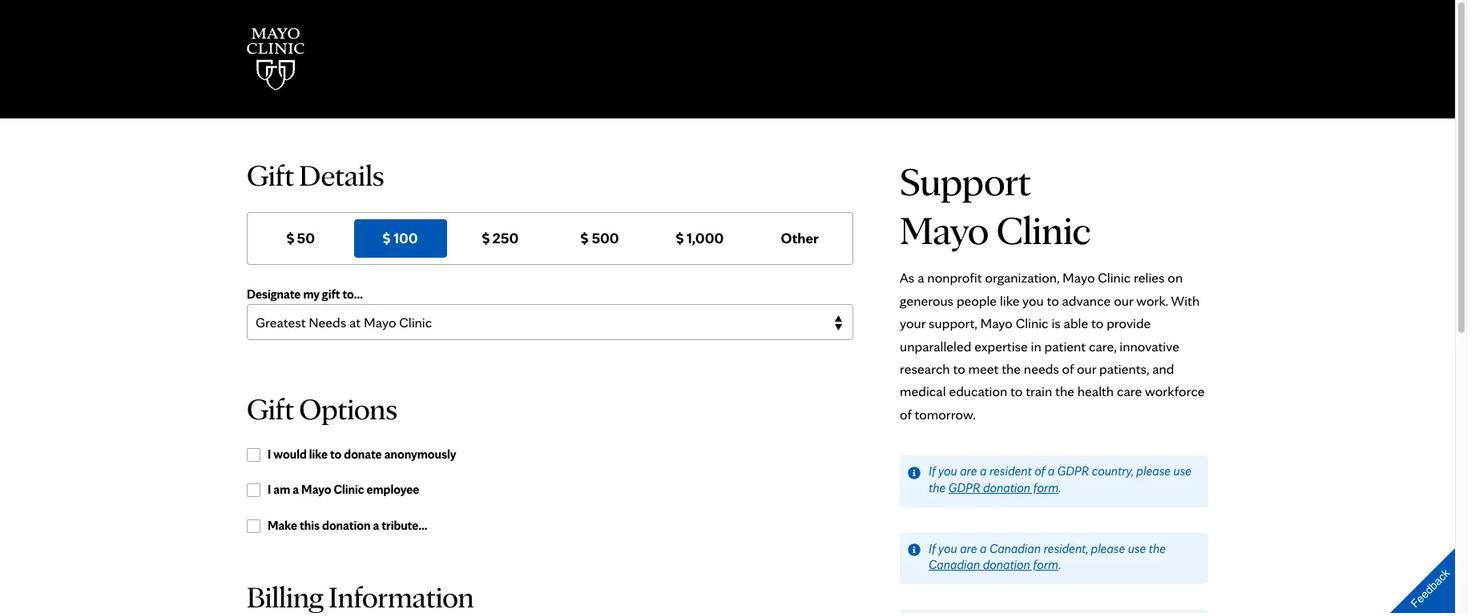 Task type: locate. For each thing, give the bounding box(es) containing it.
0 vertical spatial like
[[1000, 292, 1020, 309]]

clinic
[[1098, 269, 1131, 286], [1016, 315, 1049, 332], [334, 483, 364, 498]]

you right info circle image
[[939, 542, 958, 557]]

2 are from the top
[[960, 542, 978, 557]]

the inside if you are a resident of a gdpr country, please use the
[[929, 481, 946, 496]]

please right country,
[[1137, 464, 1171, 479]]

use
[[1174, 464, 1192, 479], [1128, 542, 1146, 557]]

2 form from the top
[[1033, 558, 1059, 573]]

you down organization,
[[1023, 292, 1044, 309]]

1 if from the top
[[929, 464, 936, 479]]

are up canadian donation form link
[[960, 542, 978, 557]]

.
[[1059, 481, 1062, 496], [1059, 558, 1061, 573]]

relies
[[1134, 269, 1165, 286]]

workforce
[[1146, 384, 1205, 400]]

2 if from the top
[[929, 542, 936, 557]]

1 horizontal spatial our
[[1114, 292, 1134, 309]]

0 vertical spatial clinic
[[1098, 269, 1131, 286]]

anonymously
[[384, 447, 457, 462]]

this
[[300, 519, 320, 534]]

2 dollar sign image from the left
[[482, 233, 489, 246]]

if for if you are a canadian resident, please use the canadian donation form .
[[929, 542, 936, 557]]

i left would at the left bottom of page
[[268, 447, 271, 462]]

make this donation a tribute...
[[268, 519, 428, 534]]

dollar sign image
[[383, 233, 390, 246], [482, 233, 489, 246], [581, 233, 589, 246], [676, 233, 684, 246]]

the
[[1002, 361, 1021, 378], [1056, 384, 1075, 400], [929, 481, 946, 496], [1149, 542, 1166, 557]]

would
[[274, 447, 307, 462]]

if right info circle icon
[[929, 464, 936, 479]]

1 form from the top
[[1034, 481, 1059, 496]]

unparalleled
[[900, 338, 972, 355]]

1 horizontal spatial gdpr
[[1058, 464, 1089, 479]]

are inside if you are a canadian resident, please use the canadian donation form .
[[960, 542, 978, 557]]

a right the am
[[293, 483, 299, 498]]

organization,
[[985, 269, 1060, 286]]

1 gift from the top
[[247, 157, 294, 193]]

mayo clinic logo image
[[247, 28, 305, 91]]

i
[[268, 447, 271, 462], [268, 483, 271, 498]]

0 vertical spatial form
[[1034, 481, 1059, 496]]

4 dollar sign image from the left
[[676, 233, 684, 246]]

dollar sign image left 500
[[581, 233, 589, 246]]

you inside if you are a resident of a gdpr country, please use the
[[939, 464, 958, 479]]

1 vertical spatial gdpr
[[949, 481, 981, 496]]

to
[[1047, 292, 1059, 309], [1092, 315, 1104, 332], [953, 361, 966, 378], [1011, 384, 1023, 400], [330, 447, 342, 462]]

clinic left relies
[[1098, 269, 1131, 286]]

1 vertical spatial i
[[268, 483, 271, 498]]

of
[[1063, 361, 1074, 378], [900, 406, 912, 423], [1035, 464, 1045, 479]]

the inside if you are a canadian resident, please use the canadian donation form .
[[1149, 542, 1166, 557]]

1 vertical spatial please
[[1091, 542, 1126, 557]]

tomorrow.
[[915, 406, 976, 423]]

1 vertical spatial .
[[1059, 558, 1061, 573]]

provide
[[1107, 315, 1151, 332]]

2 i from the top
[[268, 483, 271, 498]]

as
[[900, 269, 915, 286]]

1 horizontal spatial clinic
[[1016, 315, 1049, 332]]

1 vertical spatial of
[[900, 406, 912, 423]]

are for resident
[[960, 464, 978, 479]]

donation down i am a mayo clinic employee
[[322, 519, 371, 534]]

0 vertical spatial gdpr
[[1058, 464, 1089, 479]]

dollar sign image left 100
[[383, 233, 390, 246]]

form down resident,
[[1033, 558, 1059, 573]]

gdpr down 'tomorrow.'
[[949, 481, 981, 496]]

in
[[1031, 338, 1042, 355]]

am
[[274, 483, 290, 498]]

make
[[268, 519, 297, 534]]

use right country,
[[1174, 464, 1192, 479]]

clinic up in at the right bottom of page
[[1016, 315, 1049, 332]]

mayo up expertise
[[981, 315, 1013, 332]]

gdpr
[[1058, 464, 1089, 479], [949, 481, 981, 496]]

research
[[900, 361, 950, 378]]

resident
[[990, 464, 1032, 479]]

i left the am
[[268, 483, 271, 498]]

of down medical
[[900, 406, 912, 423]]

0 vertical spatial you
[[1023, 292, 1044, 309]]

gdpr inside if you are a resident of a gdpr country, please use the
[[1058, 464, 1089, 479]]

donation down gdpr donation form .
[[983, 558, 1031, 573]]

1 vertical spatial form
[[1033, 558, 1059, 573]]

of down patient
[[1063, 361, 1074, 378]]

1 are from the top
[[960, 464, 978, 479]]

gift for gift details
[[247, 157, 294, 193]]

needs
[[1024, 361, 1059, 378]]

1 horizontal spatial canadian
[[990, 542, 1041, 557]]

0 horizontal spatial like
[[309, 447, 328, 462]]

mayo up advance at the right of page
[[1063, 269, 1095, 286]]

2 horizontal spatial mayo
[[1063, 269, 1095, 286]]

1 vertical spatial if
[[929, 542, 936, 557]]

our up the health
[[1077, 361, 1097, 378]]

clinic up make this donation a tribute...
[[334, 483, 364, 498]]

1 horizontal spatial of
[[1035, 464, 1045, 479]]

250
[[493, 230, 519, 248]]

feedback
[[1409, 567, 1453, 611]]

1 vertical spatial donation
[[322, 519, 371, 534]]

0 vertical spatial mayo
[[1063, 269, 1095, 286]]

innovative
[[1120, 338, 1180, 355]]

dollar sign image left 1,000
[[676, 233, 684, 246]]

you
[[1023, 292, 1044, 309], [939, 464, 958, 479], [939, 542, 958, 557]]

1 horizontal spatial please
[[1137, 464, 1171, 479]]

please right resident,
[[1091, 542, 1126, 557]]

like right would at the left bottom of page
[[309, 447, 328, 462]]

you right info circle icon
[[939, 464, 958, 479]]

my
[[303, 287, 320, 302]]

on
[[1168, 269, 1183, 286]]

gdpr donation form link
[[949, 481, 1059, 496]]

donation
[[983, 481, 1031, 496], [322, 519, 371, 534], [983, 558, 1031, 573]]

gift up dollar sign image on the top left of the page
[[247, 157, 294, 193]]

to right able
[[1092, 315, 1104, 332]]

1 horizontal spatial mayo
[[981, 315, 1013, 332]]

like inside as a nonprofit organization, mayo clinic relies on generous people like you to advance our work. with your support, mayo clinic is able to provide unparalleled expertise in patient care, innovative research to meet the needs of our patients, and medical education to train the health care workforce of tomorrow.
[[1000, 292, 1020, 309]]

support mayo clinic
[[900, 157, 1091, 254]]

our
[[1114, 292, 1134, 309], [1077, 361, 1097, 378]]

if
[[929, 464, 936, 479], [929, 542, 936, 557]]

0 horizontal spatial our
[[1077, 361, 1097, 378]]

1 horizontal spatial use
[[1174, 464, 1192, 479]]

0 vertical spatial our
[[1114, 292, 1134, 309]]

0 horizontal spatial clinic
[[334, 483, 364, 498]]

a right resident
[[1048, 464, 1055, 479]]

2 horizontal spatial clinic
[[1098, 269, 1131, 286]]

are
[[960, 464, 978, 479], [960, 542, 978, 557]]

0 vertical spatial please
[[1137, 464, 1171, 479]]

1 vertical spatial clinic
[[1016, 315, 1049, 332]]

1 vertical spatial gift
[[247, 391, 294, 427]]

2 vertical spatial of
[[1035, 464, 1045, 479]]

donation down resident
[[983, 481, 1031, 496]]

you inside if you are a canadian resident, please use the canadian donation form .
[[939, 542, 958, 557]]

dollar sign image left 250
[[482, 233, 489, 246]]

0 horizontal spatial canadian
[[929, 558, 980, 573]]

expertise
[[975, 338, 1028, 355]]

0 vertical spatial .
[[1059, 481, 1062, 496]]

gift options
[[247, 391, 398, 427]]

if right info circle image
[[929, 542, 936, 557]]

like down organization,
[[1000, 292, 1020, 309]]

canadian
[[990, 542, 1041, 557], [929, 558, 980, 573]]

like
[[1000, 292, 1020, 309], [309, 447, 328, 462]]

2 gift from the top
[[247, 391, 294, 427]]

2 vertical spatial mayo
[[301, 483, 331, 498]]

train
[[1026, 384, 1053, 400]]

advance
[[1062, 292, 1111, 309]]

of right resident
[[1035, 464, 1045, 479]]

if inside if you are a resident of a gdpr country, please use the
[[929, 464, 936, 479]]

care,
[[1089, 338, 1117, 355]]

as a nonprofit organization, mayo clinic relies on generous people like you to advance our work. with your support, mayo clinic is able to provide unparalleled expertise in patient care, innovative research to meet the needs of our patients, and medical education to train the health care workforce of tomorrow.
[[900, 269, 1205, 423]]

1 vertical spatial are
[[960, 542, 978, 557]]

gift details
[[247, 157, 385, 193]]

2 vertical spatial you
[[939, 542, 958, 557]]

dollar sign image for 250
[[482, 233, 489, 246]]

form
[[1034, 481, 1059, 496], [1033, 558, 1059, 573]]

0 vertical spatial canadian
[[990, 542, 1041, 557]]

0 horizontal spatial please
[[1091, 542, 1126, 557]]

1 vertical spatial our
[[1077, 361, 1097, 378]]

a inside as a nonprofit organization, mayo clinic relies on generous people like you to advance our work. with your support, mayo clinic is able to provide unparalleled expertise in patient care, innovative research to meet the needs of our patients, and medical education to train the health care workforce of tomorrow.
[[918, 269, 925, 286]]

1 vertical spatial canadian
[[929, 558, 980, 573]]

0 vertical spatial of
[[1063, 361, 1074, 378]]

0 vertical spatial are
[[960, 464, 978, 479]]

mayo
[[1063, 269, 1095, 286], [981, 315, 1013, 332], [301, 483, 331, 498]]

medical
[[900, 384, 946, 400]]

info circle image
[[908, 544, 921, 557]]

a
[[918, 269, 925, 286], [980, 464, 987, 479], [1048, 464, 1055, 479], [293, 483, 299, 498], [373, 519, 379, 534], [980, 542, 987, 557]]

our up provide
[[1114, 292, 1134, 309]]

1 horizontal spatial like
[[1000, 292, 1020, 309]]

to left donate
[[330, 447, 342, 462]]

0 vertical spatial i
[[268, 447, 271, 462]]

. inside if you are a canadian resident, please use the canadian donation form .
[[1059, 558, 1061, 573]]

please
[[1137, 464, 1171, 479], [1091, 542, 1126, 557]]

if inside if you are a canadian resident, please use the canadian donation form .
[[929, 542, 936, 557]]

support
[[900, 157, 1031, 205]]

are up gdpr donation form link
[[960, 464, 978, 479]]

i would like to donate anonymously
[[268, 447, 457, 462]]

are inside if you are a resident of a gdpr country, please use the
[[960, 464, 978, 479]]

0 vertical spatial if
[[929, 464, 936, 479]]

2 vertical spatial donation
[[983, 558, 1031, 573]]

form up resident,
[[1034, 481, 1059, 496]]

0 vertical spatial use
[[1174, 464, 1192, 479]]

are for canadian
[[960, 542, 978, 557]]

gift
[[322, 287, 340, 302]]

care
[[1117, 384, 1142, 400]]

feedback button
[[1377, 536, 1468, 614]]

0 horizontal spatial use
[[1128, 542, 1146, 557]]

a right as at the right of the page
[[918, 269, 925, 286]]

gift up would at the left bottom of page
[[247, 391, 294, 427]]

0 vertical spatial donation
[[983, 481, 1031, 496]]

gift
[[247, 157, 294, 193], [247, 391, 294, 427]]

details
[[299, 157, 385, 193]]

work.
[[1137, 292, 1169, 309]]

gdpr left country,
[[1058, 464, 1089, 479]]

3 dollar sign image from the left
[[581, 233, 589, 246]]

1 i from the top
[[268, 447, 271, 462]]

of inside if you are a resident of a gdpr country, please use the
[[1035, 464, 1045, 479]]

1 vertical spatial mayo
[[981, 315, 1013, 332]]

1 vertical spatial like
[[309, 447, 328, 462]]

use right resident,
[[1128, 542, 1146, 557]]

1 vertical spatial you
[[939, 464, 958, 479]]

1 dollar sign image from the left
[[383, 233, 390, 246]]

tribute...
[[382, 519, 428, 534]]

0 vertical spatial gift
[[247, 157, 294, 193]]

a up canadian donation form link
[[980, 542, 987, 557]]

mayo right the am
[[301, 483, 331, 498]]

1 vertical spatial use
[[1128, 542, 1146, 557]]

options
[[299, 391, 398, 427]]

people
[[957, 292, 997, 309]]

you for canadian
[[939, 542, 958, 557]]



Task type: describe. For each thing, give the bounding box(es) containing it.
you for resident
[[939, 464, 958, 479]]

use inside if you are a canadian resident, please use the canadian donation form .
[[1128, 542, 1146, 557]]

please inside if you are a resident of a gdpr country, please use the
[[1137, 464, 1171, 479]]

100
[[394, 230, 418, 248]]

if for if you are a resident of a gdpr country, please use the
[[929, 464, 936, 479]]

2 vertical spatial clinic
[[334, 483, 364, 498]]

designate
[[247, 287, 301, 302]]

a up gdpr donation form link
[[980, 464, 987, 479]]

500
[[592, 230, 619, 248]]

patient
[[1045, 338, 1086, 355]]

info circle image
[[908, 467, 921, 480]]

a left tribute...
[[373, 519, 379, 534]]

generous
[[900, 292, 954, 309]]

50
[[297, 230, 315, 248]]

country,
[[1092, 464, 1134, 479]]

donation inside if you are a canadian resident, please use the canadian donation form .
[[983, 558, 1031, 573]]

nonprofit
[[928, 269, 982, 286]]

dollar sign image for 100
[[383, 233, 390, 246]]

please inside if you are a canadian resident, please use the canadian donation form .
[[1091, 542, 1126, 557]]

your
[[900, 315, 926, 332]]

i am a mayo clinic employee
[[268, 483, 419, 498]]

and
[[1153, 361, 1175, 378]]

2 horizontal spatial of
[[1063, 361, 1074, 378]]

if you are a canadian resident, please use the canadian donation form .
[[929, 542, 1166, 573]]

donate
[[344, 447, 382, 462]]

resident,
[[1044, 542, 1089, 557]]

a inside if you are a canadian resident, please use the canadian donation form .
[[980, 542, 987, 557]]

meet
[[969, 361, 999, 378]]

use inside if you are a resident of a gdpr country, please use the
[[1174, 464, 1192, 479]]

0 horizontal spatial mayo
[[301, 483, 331, 498]]

to up is
[[1047, 292, 1059, 309]]

dollar sign image for 1,000
[[676, 233, 684, 246]]

if you are a resident of a gdpr country, please use the
[[929, 464, 1192, 496]]

to...
[[343, 287, 363, 302]]

0 horizontal spatial gdpr
[[949, 481, 981, 496]]

you inside as a nonprofit organization, mayo clinic relies on generous people like you to advance our work. with your support, mayo clinic is able to provide unparalleled expertise in patient care, innovative research to meet the needs of our patients, and medical education to train the health care workforce of tomorrow.
[[1023, 292, 1044, 309]]

to left train
[[1011, 384, 1023, 400]]

is
[[1052, 315, 1061, 332]]

dollar sign image for 500
[[581, 233, 589, 246]]

to left meet
[[953, 361, 966, 378]]

i for i am a mayo clinic employee
[[268, 483, 271, 498]]

form inside if you are a canadian resident, please use the canadian donation form .
[[1033, 558, 1059, 573]]

with
[[1172, 292, 1200, 309]]

i for i would like to donate anonymously
[[268, 447, 271, 462]]

health
[[1078, 384, 1114, 400]]

gdpr donation form .
[[949, 481, 1062, 496]]

support,
[[929, 315, 978, 332]]

employee
[[367, 483, 419, 498]]

able
[[1064, 315, 1089, 332]]

patients,
[[1100, 361, 1150, 378]]

other
[[781, 230, 819, 248]]

0 horizontal spatial of
[[900, 406, 912, 423]]

mayo clinic
[[900, 206, 1091, 254]]

dollar sign image
[[287, 233, 294, 246]]

canadian donation form link
[[929, 558, 1059, 573]]

gift for gift options
[[247, 391, 294, 427]]

education
[[949, 384, 1008, 400]]

1,000
[[687, 230, 724, 248]]

designate my gift to...
[[247, 287, 363, 302]]



Task type: vqa. For each thing, say whether or not it's contained in the screenshot.
CLINIC
yes



